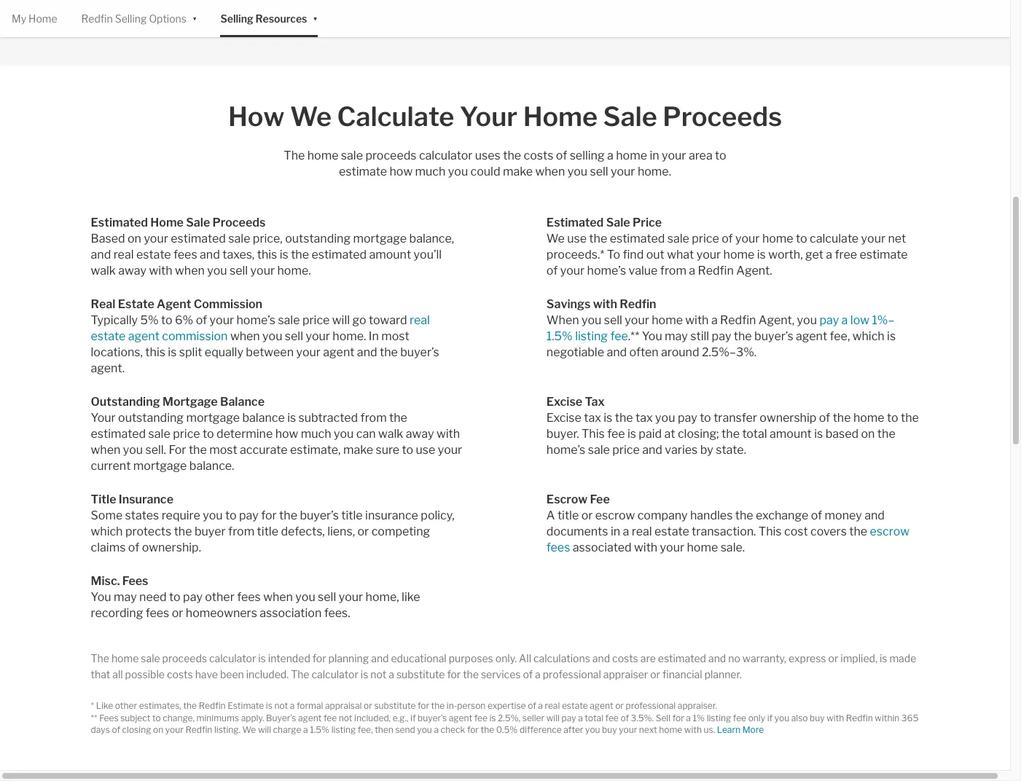 Task type: vqa. For each thing, say whether or not it's contained in the screenshot.


Task type: describe. For each thing, give the bounding box(es) containing it.
agent inside when you sell your home. in most locations, this is split equally between your agent and the buyer's agent.
[[323, 345, 355, 359]]

is left based
[[814, 427, 823, 441]]

estimated for use
[[546, 216, 604, 230]]

included,
[[354, 712, 391, 723]]

pay a low 1%– 1.5% listing fee link
[[546, 313, 895, 343]]

defects,
[[281, 525, 325, 539]]

real estate agent commission typically 5% to 6% of your home's sale price will go toward
[[91, 297, 410, 327]]

0 vertical spatial we
[[290, 101, 332, 133]]

estimate inside estimated sale price we use the estimated sale price of your home to calculate your net proceeds.* to find out what your home is worth, get a free estimate of your home's value from a redfin agent.
[[860, 248, 908, 262]]

documents
[[546, 525, 608, 539]]

is left made
[[880, 652, 887, 665]]

fee, inside * like other estimates, the redfin estimate is not a formal appraisal or substitute for the in-person expertise of a real estate agent or professional appraiser. ** fees subject to change, minimums apply. buyer's agent fee not included, e.g., if buyer's agent fee is 2.5%, seller will pay a total fee of 3.5%. sell for a 1% listing fee only if you also buy with redfin within 365 days of closing on your redfin listing. we will charge a 1.5% listing fee, then send you a check for the 0.5% difference after you buy your next home with us.
[[358, 724, 373, 735]]

from inside outstanding mortgage balance your outstanding mortgage balance is subtracted from the estimated sale price to determine how much you can walk away with when you sell. for the most accurate estimate, make sure to use your current mortgage balance.
[[360, 411, 387, 425]]

your down proceeds.*
[[560, 264, 585, 278]]

out
[[646, 248, 664, 262]]

in inside escrow fee a title or escrow company handles the exchange of money and documents in a real estate transaction. this cost covers the
[[611, 525, 620, 539]]

handles
[[690, 509, 733, 523]]

what
[[667, 248, 694, 262]]

estimate
[[228, 700, 264, 711]]

based
[[91, 232, 125, 246]]

for left planning
[[312, 652, 326, 665]]

or inside escrow fee a title or escrow company handles the exchange of money and documents in a real estate transaction. this cost covers the
[[581, 509, 593, 523]]

find
[[623, 248, 644, 262]]

the for the home sale proceeds calculator uses the costs of selling a home in your area to estimate how much you could make when you sell your home.
[[284, 149, 305, 163]]

apply.
[[241, 712, 264, 723]]

after
[[564, 724, 583, 735]]

a up after
[[578, 712, 583, 723]]

intended
[[268, 652, 310, 665]]

redfin selling options link
[[81, 0, 187, 37]]

competing
[[371, 525, 430, 539]]

estimated inside the home sale proceeds calculator is intended for planning and educational purposes only. all calculations and costs are estimated and no warranty, express or implied, is made that all possible costs have been included. the calculator is not a substitute for the services of a professional appraiser or financial planner.
[[658, 652, 706, 665]]

covers
[[810, 525, 847, 539]]

you down 'selling'
[[567, 165, 587, 179]]

you left could
[[448, 165, 468, 179]]

balance
[[220, 395, 265, 409]]

you right send
[[417, 724, 432, 735]]

also
[[791, 712, 808, 723]]

require
[[162, 509, 200, 523]]

and inside the excise tax excise tax is the tax you pay to transfer ownership of the home to the buyer. this fee is paid at closing; the total amount is based on the home's sale price and varies by state.
[[642, 443, 662, 457]]

get
[[805, 248, 823, 262]]

use inside estimated sale price we use the estimated sale price of your home to calculate your net proceeds.* to find out what your home is worth, get a free estimate of your home's value from a redfin agent.
[[567, 232, 587, 246]]

professional inside * like other estimates, the redfin estimate is not a formal appraisal or substitute for the in-person expertise of a real estate agent or professional appraiser. ** fees subject to change, minimums apply. buyer's agent fee not included, e.g., if buyer's agent fee is 2.5%, seller will pay a total fee of 3.5%. sell for a 1% listing fee only if you also buy with redfin within 365 days of closing on your redfin listing. we will charge a 1.5% listing fee, then send you a check for the 0.5% difference after you buy your next home with us.
[[626, 700, 676, 711]]

sale inside the home sale proceeds calculator is intended for planning and educational purposes only. all calculations and costs are estimated and no warranty, express or implied, is made that all possible costs have been included. the calculator is not a substitute for the services of a professional appraiser or financial planner.
[[141, 652, 160, 665]]

subject
[[120, 712, 150, 723]]

redfin up "minimums" at the bottom of the page
[[199, 700, 226, 711]]

when inside when you sell your home. in most locations, this is split equally between your agent and the buyer's agent.
[[230, 329, 260, 343]]

redfin left within
[[846, 712, 873, 723]]

your up agent.
[[735, 232, 760, 246]]

and inside when you sell your home. in most locations, this is split equally between your agent and the buyer's agent.
[[357, 345, 377, 359]]

price inside outstanding mortgage balance your outstanding mortgage balance is subtracted from the estimated sale price to determine how much you can walk away with when you sell. for the most accurate estimate, make sure to use your current mortgage balance.
[[173, 427, 200, 441]]

1%
[[693, 712, 705, 723]]

is inside when you sell your home. in most locations, this is split equally between your agent and the buyer's agent.
[[168, 345, 177, 359]]

is left paid
[[627, 427, 636, 441]]

or left implied,
[[828, 652, 838, 665]]

buyer's inside title insurance some states require you to pay for the buyer's title insurance policy, which protects the buyer from title defects, liens, or competing claims of ownership.
[[300, 509, 339, 523]]

escrow fee a title or escrow company handles the exchange of money and documents in a real estate transaction. this cost covers the
[[546, 493, 885, 539]]

uses
[[475, 149, 501, 163]]

total inside the excise tax excise tax is the tax you pay to transfer ownership of the home to the buyer. this fee is paid at closing; the total amount is based on the home's sale price and varies by state.
[[742, 427, 767, 441]]

misc.
[[91, 574, 120, 588]]

home's inside real estate agent commission typically 5% to 6% of your home's sale price will go toward
[[236, 313, 275, 327]]

homeowners
[[186, 606, 257, 620]]

sure
[[376, 443, 399, 457]]

your left in
[[306, 329, 330, 343]]

home's for excise
[[546, 443, 585, 457]]

fees inside * like other estimates, the redfin estimate is not a formal appraisal or substitute for the in-person expertise of a real estate agent or professional appraiser. ** fees subject to change, minimums apply. buyer's agent fee not included, e.g., if buyer's agent fee is 2.5%, seller will pay a total fee of 3.5%. sell for a 1% listing fee only if you also buy with redfin within 365 days of closing on your redfin listing. we will charge a 1.5% listing fee, then send you a check for the 0.5% difference after you buy your next home with us.
[[99, 712, 119, 723]]

you down "savings" at the top right
[[582, 313, 601, 327]]

protects
[[125, 525, 171, 539]]

you right after
[[585, 724, 600, 735]]

insurance
[[119, 493, 173, 507]]

transfer
[[714, 411, 757, 425]]

the for the home sale proceeds calculator is intended for planning and educational purposes only. all calculations and costs are estimated and no warranty, express or implied, is made that all possible costs have been included. the calculator is not a substitute for the services of a professional appraiser or financial planner.
[[91, 652, 109, 665]]

much inside outstanding mortgage balance your outstanding mortgage balance is subtracted from the estimated sale price to determine how much you can walk away with when you sell. for the most accurate estimate, make sure to use your current mortgage balance.
[[301, 427, 331, 441]]

you inside when you sell your home. in most locations, this is split equally between your agent and the buyer's agent.
[[262, 329, 282, 343]]

not for a
[[339, 712, 352, 723]]

price inside real estate agent commission typically 5% to 6% of your home's sale price will go toward
[[302, 313, 330, 327]]

subtracted
[[299, 411, 358, 425]]

planning
[[328, 652, 369, 665]]

you left can
[[334, 427, 354, 441]]

a down 'educational'
[[389, 668, 394, 681]]

2 vertical spatial costs
[[167, 668, 193, 681]]

your left area
[[662, 149, 686, 163]]

a right get
[[826, 248, 832, 262]]

between
[[246, 345, 294, 359]]

agent,
[[759, 313, 794, 327]]

your right between
[[296, 345, 321, 359]]

on inside the excise tax excise tax is the tax you pay to transfer ownership of the home to the buyer. this fee is paid at closing; the total amount is based on the home's sale price and varies by state.
[[861, 427, 875, 441]]

closing;
[[678, 427, 719, 441]]

this inside when you sell your home. in most locations, this is split equally between your agent and the buyer's agent.
[[145, 345, 165, 359]]

ownership
[[760, 411, 816, 425]]

estate inside escrow fee a title or escrow company handles the exchange of money and documents in a real estate transaction. this cost covers the
[[654, 525, 689, 539]]

a up seller
[[538, 700, 543, 711]]

home. inside estimated home sale proceeds based on your estimated sale price, outstanding mortgage balance, and real estate fees and taxes, this is the estimated amount you'll walk away with when you sell your home.
[[277, 264, 311, 278]]

planner.
[[704, 668, 742, 681]]

*
[[91, 700, 94, 711]]

or down are
[[650, 668, 660, 681]]

how we calculate your home sale proceeds
[[228, 101, 782, 133]]

savings
[[546, 297, 591, 311]]

price inside estimated sale price we use the estimated sale price of your home to calculate your net proceeds.* to find out what your home is worth, get a free estimate of your home's value from a redfin agent.
[[692, 232, 719, 246]]

tax
[[585, 395, 605, 409]]

redfin up .** at the top of page
[[620, 297, 656, 311]]

the inside the home sale proceeds calculator is intended for planning and educational purposes only. all calculations and costs are estimated and no warranty, express or implied, is made that all possible costs have been included. the calculator is not a substitute for the services of a professional appraiser or financial planner.
[[463, 668, 479, 681]]

estate inside real estate agent commission
[[91, 329, 126, 343]]

fees down "need"
[[146, 606, 169, 620]]

fees.
[[324, 606, 350, 620]]

the inside the home sale proceeds calculator uses the costs of selling a home in your area to estimate how much you could make when you sell your home.
[[503, 149, 521, 163]]

of inside title insurance some states require you to pay for the buyer's title insurance policy, which protects the buyer from title defects, liens, or competing claims of ownership.
[[128, 541, 139, 555]]

agent.
[[91, 361, 125, 375]]

1 tax from the left
[[584, 411, 601, 425]]

send
[[395, 724, 415, 735]]

real inside estimated home sale proceeds based on your estimated sale price, outstanding mortgage balance, and real estate fees and taxes, this is the estimated amount you'll walk away with when you sell your home.
[[113, 248, 134, 262]]

buyer's
[[266, 712, 296, 723]]

fee inside pay a low 1%– 1.5% listing fee
[[610, 329, 628, 343]]

2 vertical spatial listing
[[331, 724, 356, 735]]

buyer
[[195, 525, 226, 539]]

selling inside selling resources ▾
[[220, 12, 253, 25]]

current
[[91, 459, 131, 473]]

or inside misc. fees you may need to pay other fees when you sell your home, like recording fees or homeowners association fees.
[[172, 606, 183, 620]]

within
[[875, 712, 900, 723]]

minimums
[[196, 712, 239, 723]]

walk inside outstanding mortgage balance your outstanding mortgage balance is subtracted from the estimated sale price to determine how much you can walk away with when you sell. for the most accurate estimate, make sure to use your current mortgage balance.
[[378, 427, 403, 441]]

to
[[607, 248, 620, 262]]

2 vertical spatial the
[[291, 668, 309, 681]]

home. inside when you sell your home. in most locations, this is split equally between your agent and the buyer's agent.
[[333, 329, 366, 343]]

e.g.,
[[393, 712, 408, 723]]

other inside * like other estimates, the redfin estimate is not a formal appraisal or substitute for the in-person expertise of a real estate agent or professional appraiser. ** fees subject to change, minimums apply. buyer's agent fee not included, e.g., if buyer's agent fee is 2.5%, seller will pay a total fee of 3.5%. sell for a 1% listing fee only if you also buy with redfin within 365 days of closing on your redfin listing. we will charge a 1.5% listing fee, then send you a check for the 0.5% difference after you buy your next home with us.
[[115, 700, 137, 711]]

area
[[689, 149, 713, 163]]

your down taxes,
[[250, 264, 275, 278]]

1 vertical spatial mortgage
[[186, 411, 240, 425]]

proceeds inside estimated home sale proceeds based on your estimated sale price, outstanding mortgage balance, and real estate fees and taxes, this is the estimated amount you'll walk away with when you sell your home.
[[212, 216, 266, 230]]

5%
[[140, 313, 159, 327]]

estimated up taxes,
[[171, 232, 226, 246]]

real
[[91, 297, 115, 311]]

is down tax
[[604, 411, 612, 425]]

2 vertical spatial mortgage
[[133, 459, 187, 473]]

your up price
[[611, 165, 635, 179]]

home,
[[366, 590, 399, 604]]

that
[[91, 668, 110, 681]]

you inside misc. fees you may need to pay other fees when you sell your home, like recording fees or homeowners association fees.
[[295, 590, 315, 604]]

fees inside estimated home sale proceeds based on your estimated sale price, outstanding mortgage balance, and real estate fees and taxes, this is the estimated amount you'll walk away with when you sell your home.
[[174, 248, 197, 262]]

2.5%,
[[498, 712, 520, 723]]

only.
[[495, 652, 517, 665]]

substitute inside the home sale proceeds calculator is intended for planning and educational purposes only. all calculations and costs are estimated and no warranty, express or implied, is made that all possible costs have been included. the calculator is not a substitute for the services of a professional appraiser or financial planner.
[[396, 668, 445, 681]]

most inside when you sell your home. in most locations, this is split equally between your agent and the buyer's agent.
[[381, 329, 409, 343]]

for inside title insurance some states require you to pay for the buyer's title insurance policy, which protects the buyer from title defects, liens, or competing claims of ownership.
[[261, 509, 277, 523]]

charge
[[273, 724, 301, 735]]

often
[[629, 345, 659, 359]]

estimated inside estimated sale price we use the estimated sale price of your home to calculate your net proceeds.* to find out what your home is worth, get a free estimate of your home's value from a redfin agent.
[[610, 232, 665, 246]]

like
[[402, 590, 420, 604]]

0 vertical spatial buy
[[810, 712, 825, 723]]

is inside .** you may still pay the buyer's agent fee, which is negotiable and often around 2.5%–3%.
[[887, 329, 896, 343]]

selling inside redfin selling options ▾
[[115, 12, 147, 25]]

much inside the home sale proceeds calculator uses the costs of selling a home in your area to estimate how much you could make when you sell your home.
[[415, 165, 446, 179]]

1.5% inside * like other estimates, the redfin estimate is not a formal appraisal or substitute for the in-person expertise of a real estate agent or professional appraiser. ** fees subject to change, minimums apply. buyer's agent fee not included, e.g., if buyer's agent fee is 2.5%, seller will pay a total fee of 3.5%. sell for a 1% listing fee only if you also buy with redfin within 365 days of closing on your redfin listing. we will charge a 1.5% listing fee, then send you a check for the 0.5% difference after you buy your next home with us.
[[310, 724, 329, 735]]

walk inside estimated home sale proceeds based on your estimated sale price, outstanding mortgage balance, and real estate fees and taxes, this is the estimated amount you'll walk away with when you sell your home.
[[91, 264, 116, 278]]

of inside the home sale proceeds calculator uses the costs of selling a home in your area to estimate how much you could make when you sell your home.
[[556, 149, 567, 163]]

you inside .** you may still pay the buyer's agent fee, which is negotiable and often around 2.5%–3%.
[[642, 329, 662, 343]]

equally
[[205, 345, 243, 359]]

a left the 'check'
[[434, 724, 439, 735]]

redfin inside redfin selling options ▾
[[81, 12, 113, 25]]

your right what
[[696, 248, 721, 262]]

to inside real estate agent commission typically 5% to 6% of your home's sale price will go toward
[[161, 313, 172, 327]]

balance
[[242, 411, 285, 425]]

redfin up .** you may still pay the buyer's agent fee, which is negotiable and often around 2.5%–3%.
[[720, 313, 756, 327]]

appraiser
[[603, 668, 648, 681]]

is up the included.
[[258, 652, 266, 665]]

pay a low 1%– 1.5% listing fee
[[546, 313, 895, 343]]

state.
[[716, 443, 746, 457]]

at
[[664, 427, 675, 441]]

estimated up go
[[311, 248, 367, 262]]

1 horizontal spatial proceeds
[[663, 101, 782, 133]]

0 horizontal spatial title
[[257, 525, 278, 539]]

home inside savings with redfin when you sell your home with a redfin agent, you
[[652, 313, 683, 327]]

value
[[629, 264, 658, 278]]

your for outstanding
[[91, 411, 116, 425]]

1 vertical spatial costs
[[612, 652, 638, 665]]

express
[[789, 652, 826, 665]]

home for estimated home sale proceeds based on your estimated sale price, outstanding mortgage balance, and real estate fees and taxes, this is the estimated amount you'll walk away with when you sell your home.
[[150, 216, 184, 230]]

are
[[640, 652, 656, 665]]

outstanding mortgage balance your outstanding mortgage balance is subtracted from the estimated sale price to determine how much you can walk away with when you sell. for the most accurate estimate, make sure to use your current mortgage balance.
[[91, 395, 462, 473]]

of inside the excise tax excise tax is the tax you pay to transfer ownership of the home to the buyer. this fee is paid at closing; the total amount is based on the home's sale price and varies by state.
[[819, 411, 830, 425]]

listing.
[[214, 724, 241, 735]]

sale inside estimated sale price we use the estimated sale price of your home to calculate your net proceeds.* to find out what your home is worth, get a free estimate of your home's value from a redfin agent.
[[606, 216, 630, 230]]

home inside * like other estimates, the redfin estimate is not a formal appraisal or substitute for the in-person expertise of a real estate agent or professional appraiser. ** fees subject to change, minimums apply. buyer's agent fee not included, e.g., if buyer's agent fee is 2.5%, seller will pay a total fee of 3.5%. sell for a 1% listing fee only if you also buy with redfin within 365 days of closing on your redfin listing. we will charge a 1.5% listing fee, then send you a check for the 0.5% difference after you buy your next home with us.
[[659, 724, 682, 735]]

sell inside estimated home sale proceeds based on your estimated sale price, outstanding mortgage balance, and real estate fees and taxes, this is the estimated amount you'll walk away with when you sell your home.
[[230, 264, 248, 278]]

is up buyer's
[[266, 700, 272, 711]]

to inside the home sale proceeds calculator uses the costs of selling a home in your area to estimate how much you could make when you sell your home.
[[715, 149, 726, 163]]

you right agent,
[[797, 313, 817, 327]]

accurate
[[240, 443, 288, 457]]

a down what
[[689, 264, 695, 278]]

estimated sale price we use the estimated sale price of your home to calculate your net proceeds.* to find out what your home is worth, get a free estimate of your home's value from a redfin agent.
[[546, 216, 908, 278]]

not for and
[[370, 668, 386, 681]]

need
[[139, 590, 167, 604]]

redfin selling options ▾
[[81, 11, 197, 25]]

real inside escrow fee a title or escrow company handles the exchange of money and documents in a real estate transaction. this cost covers the
[[632, 525, 652, 539]]

and inside .** you may still pay the buyer's agent fee, which is negotiable and often around 2.5%–3%.
[[607, 345, 627, 359]]

in inside the home sale proceeds calculator uses the costs of selling a home in your area to estimate how much you could make when you sell your home.
[[650, 149, 659, 163]]

price inside the excise tax excise tax is the tax you pay to transfer ownership of the home to the buyer. this fee is paid at closing; the total amount is based on the home's sale price and varies by state.
[[612, 443, 640, 457]]

educational
[[391, 652, 447, 665]]

sell inside when you sell your home. in most locations, this is split equally between your agent and the buyer's agent.
[[285, 329, 303, 343]]

mortgage inside estimated home sale proceeds based on your estimated sale price, outstanding mortgage balance, and real estate fees and taxes, this is the estimated amount you'll walk away with when you sell your home.
[[353, 232, 407, 246]]

claims
[[91, 541, 126, 555]]

escrow inside escrow fees
[[870, 525, 909, 539]]

the inside .** you may still pay the buyer's agent fee, which is negotiable and often around 2.5%–3%.
[[734, 329, 752, 343]]

or down appraiser
[[615, 700, 624, 711]]

when inside misc. fees you may need to pay other fees when you sell your home, like recording fees or homeowners association fees.
[[263, 590, 293, 604]]

agent inside .** you may still pay the buyer's agent fee, which is negotiable and often around 2.5%–3%.
[[796, 329, 827, 343]]

policy,
[[421, 509, 454, 523]]

check
[[441, 724, 465, 735]]

the home sale proceeds calculator is intended for planning and educational purposes only. all calculations and costs are estimated and no warranty, express or implied, is made that all possible costs have been included. the calculator is not a substitute for the services of a professional appraiser or financial planner.
[[91, 652, 916, 681]]

is down planning
[[361, 668, 368, 681]]

buyer's inside .** you may still pay the buyer's agent fee, which is negotiable and often around 2.5%–3%.
[[754, 329, 793, 343]]

redfin down "minimums" at the bottom of the page
[[185, 724, 212, 735]]

all
[[112, 668, 123, 681]]

for left in-
[[418, 700, 429, 711]]

a right charge
[[303, 724, 308, 735]]

1 vertical spatial not
[[274, 700, 288, 711]]

use inside outstanding mortgage balance your outstanding mortgage balance is subtracted from the estimated sale price to determine how much you can walk away with when you sell. for the most accurate estimate, make sure to use your current mortgage balance.
[[416, 443, 435, 457]]

1 if from the left
[[410, 712, 416, 723]]

1 vertical spatial listing
[[707, 712, 731, 723]]

have
[[195, 668, 218, 681]]

selling resources link
[[220, 0, 307, 37]]

states
[[125, 509, 159, 523]]

for down purposes
[[447, 668, 461, 681]]

may inside .** you may still pay the buyer's agent fee, which is negotiable and often around 2.5%–3%.
[[665, 329, 688, 343]]

and down based
[[91, 248, 111, 262]]

pay inside * like other estimates, the redfin estimate is not a formal appraisal or substitute for the in-person expertise of a real estate agent or professional appraiser. ** fees subject to change, minimums apply. buyer's agent fee not included, e.g., if buyer's agent fee is 2.5%, seller will pay a total fee of 3.5%. sell for a 1% listing fee only if you also buy with redfin within 365 days of closing on your redfin listing. we will charge a 1.5% listing fee, then send you a check for the 0.5% difference after you buy your next home with us.
[[562, 712, 576, 723]]

estimated for based
[[91, 216, 148, 230]]

liens,
[[327, 525, 355, 539]]

real inside real estate agent commission
[[410, 313, 430, 327]]

is inside outstanding mortgage balance your outstanding mortgage balance is subtracted from the estimated sale price to determine how much you can walk away with when you sell. for the most accurate estimate, make sure to use your current mortgage balance.
[[287, 411, 296, 425]]

for right the 'check'
[[467, 724, 479, 735]]



Task type: locate. For each thing, give the bounding box(es) containing it.
0 vertical spatial substitute
[[396, 668, 445, 681]]

and right money at the right bottom
[[864, 509, 885, 523]]

away up estate
[[118, 264, 147, 278]]

1 selling from the left
[[115, 12, 147, 25]]

listing up 'negotiable' on the top
[[575, 329, 608, 343]]

escrow
[[595, 509, 635, 523], [870, 525, 909, 539]]

1 horizontal spatial we
[[290, 101, 332, 133]]

your inside real estate agent commission typically 5% to 6% of your home's sale price will go toward
[[210, 313, 234, 327]]

your up .** at the top of page
[[625, 313, 649, 327]]

pay left low
[[819, 313, 839, 327]]

1 horizontal spatial how
[[390, 165, 413, 179]]

calculator inside the home sale proceeds calculator uses the costs of selling a home in your area to estimate how much you could make when you sell your home.
[[419, 149, 473, 163]]

pay inside title insurance some states require you to pay for the buyer's title insurance policy, which protects the buyer from title defects, liens, or competing claims of ownership.
[[239, 509, 259, 523]]

of inside real estate agent commission typically 5% to 6% of your home's sale price will go toward
[[196, 313, 207, 327]]

fees inside escrow fees
[[546, 541, 570, 555]]

excise
[[546, 395, 582, 409], [546, 411, 581, 425]]

real inside * like other estimates, the redfin estimate is not a formal appraisal or substitute for the in-person expertise of a real estate agent or professional appraiser. ** fees subject to change, minimums apply. buyer's agent fee not included, e.g., if buyer's agent fee is 2.5%, seller will pay a total fee of 3.5%. sell for a 1% listing fee only if you also buy with redfin within 365 days of closing on your redfin listing. we will charge a 1.5% listing fee, then send you a check for the 0.5% difference after you buy your next home with us.
[[545, 700, 560, 711]]

a
[[546, 509, 555, 523]]

from inside estimated sale price we use the estimated sale price of your home to calculate your net proceeds.* to find out what your home is worth, get a free estimate of your home's value from a redfin agent.
[[660, 264, 686, 278]]

home's
[[587, 264, 626, 278], [236, 313, 275, 327], [546, 443, 585, 457]]

most inside outstanding mortgage balance your outstanding mortgage balance is subtracted from the estimated sale price to determine how much you can walk away with when you sell. for the most accurate estimate, make sure to use your current mortgage balance.
[[209, 443, 237, 457]]

0 vertical spatial home.
[[638, 165, 671, 179]]

varies
[[665, 443, 698, 457]]

outstanding right price,
[[285, 232, 351, 246]]

2 horizontal spatial home.
[[638, 165, 671, 179]]

the inside estimated sale price we use the estimated sale price of your home to calculate your net proceeds.* to find out what your home is worth, get a free estimate of your home's value from a redfin agent.
[[589, 232, 607, 246]]

the inside when you sell your home. in most locations, this is split equally between your agent and the buyer's agent.
[[380, 345, 398, 359]]

sale
[[341, 149, 363, 163], [228, 232, 250, 246], [667, 232, 689, 246], [278, 313, 300, 327], [148, 427, 170, 441], [588, 443, 610, 457], [141, 652, 160, 665]]

proceeds up the have
[[162, 652, 207, 665]]

is right balance
[[287, 411, 296, 425]]

selling left the options
[[115, 12, 147, 25]]

exchange
[[756, 509, 808, 523]]

walk up sure at the left bottom of the page
[[378, 427, 403, 441]]

2 horizontal spatial from
[[660, 264, 686, 278]]

0 horizontal spatial proceeds
[[212, 216, 266, 230]]

1 vertical spatial fees
[[99, 712, 119, 723]]

1 vertical spatial home.
[[277, 264, 311, 278]]

1 horizontal spatial costs
[[524, 149, 553, 163]]

.**
[[628, 329, 639, 343]]

mortgage left balance,
[[353, 232, 407, 246]]

0 horizontal spatial will
[[258, 724, 271, 735]]

typically
[[91, 313, 138, 327]]

0 vertical spatial most
[[381, 329, 409, 343]]

make
[[503, 165, 533, 179], [343, 443, 373, 457]]

home.
[[638, 165, 671, 179], [277, 264, 311, 278], [333, 329, 366, 343]]

to inside estimated sale price we use the estimated sale price of your home to calculate your net proceeds.* to find out what your home is worth, get a free estimate of your home's value from a redfin agent.
[[796, 232, 807, 246]]

if right only
[[767, 712, 773, 723]]

your
[[662, 149, 686, 163], [611, 165, 635, 179], [144, 232, 168, 246], [735, 232, 760, 246], [861, 232, 886, 246], [696, 248, 721, 262], [250, 264, 275, 278], [560, 264, 585, 278], [210, 313, 234, 327], [625, 313, 649, 327], [306, 329, 330, 343], [296, 345, 321, 359], [438, 443, 462, 457], [660, 541, 684, 555], [339, 590, 363, 604], [165, 724, 184, 735], [619, 724, 637, 735]]

price down paid
[[612, 443, 640, 457]]

we
[[290, 101, 332, 133], [546, 232, 565, 246], [242, 724, 256, 735]]

like
[[96, 700, 113, 711]]

determine
[[216, 427, 273, 441]]

from right buyer
[[228, 525, 254, 539]]

redfin inside estimated sale price we use the estimated sale price of your home to calculate your net proceeds.* to find out what your home is worth, get a free estimate of your home's value from a redfin agent.
[[698, 264, 734, 278]]

listing inside pay a low 1%– 1.5% listing fee
[[575, 329, 608, 343]]

estimated inside estimated home sale proceeds based on your estimated sale price, outstanding mortgage balance, and real estate fees and taxes, this is the estimated amount you'll walk away with when you sell your home.
[[91, 216, 148, 230]]

1 vertical spatial substitute
[[374, 700, 416, 711]]

how
[[228, 101, 285, 133]]

other
[[205, 590, 235, 604], [115, 700, 137, 711]]

next
[[639, 724, 657, 735]]

association
[[260, 606, 322, 620]]

0 vertical spatial will
[[332, 313, 350, 327]]

tax
[[584, 411, 601, 425], [636, 411, 653, 425]]

will
[[332, 313, 350, 327], [546, 712, 560, 723], [258, 724, 271, 735]]

home's down buyer.
[[546, 443, 585, 457]]

title down escrow
[[557, 509, 579, 523]]

1 excise from the top
[[546, 395, 582, 409]]

1 vertical spatial much
[[301, 427, 331, 441]]

sale inside the excise tax excise tax is the tax you pay to transfer ownership of the home to the buyer. this fee is paid at closing; the total amount is based on the home's sale price and varies by state.
[[588, 443, 610, 457]]

title up liens,
[[341, 509, 363, 523]]

2 excise from the top
[[546, 411, 581, 425]]

and inside escrow fee a title or escrow company handles the exchange of money and documents in a real estate transaction. this cost covers the
[[864, 509, 885, 523]]

resources
[[255, 12, 307, 25]]

money
[[825, 509, 862, 523]]

1 vertical spatial amount
[[770, 427, 812, 441]]

based
[[825, 427, 859, 441]]

0 vertical spatial much
[[415, 165, 446, 179]]

0 horizontal spatial you
[[91, 590, 111, 604]]

when inside estimated home sale proceeds based on your estimated sale price, outstanding mortgage balance, and real estate fees and taxes, this is the estimated amount you'll walk away with when you sell your home.
[[175, 264, 205, 278]]

mortgage
[[353, 232, 407, 246], [186, 411, 240, 425], [133, 459, 187, 473]]

in left area
[[650, 149, 659, 163]]

1 vertical spatial you
[[91, 590, 111, 604]]

paid
[[639, 427, 662, 441]]

pay inside the excise tax excise tax is the tax you pay to transfer ownership of the home to the buyer. this fee is paid at closing; the total amount is based on the home's sale price and varies by state.
[[678, 411, 697, 425]]

your inside outstanding mortgage balance your outstanding mortgage balance is subtracted from the estimated sale price to determine how much you can walk away with when you sell. for the most accurate estimate, make sure to use your current mortgage balance.
[[91, 411, 116, 425]]

the
[[284, 149, 305, 163], [91, 652, 109, 665], [291, 668, 309, 681]]

1 horizontal spatial home's
[[546, 443, 585, 457]]

* like other estimates, the redfin estimate is not a formal appraisal or substitute for the in-person expertise of a real estate agent or professional appraiser. ** fees subject to change, minimums apply. buyer's agent fee not included, e.g., if buyer's agent fee is 2.5%, seller will pay a total fee of 3.5%. sell for a 1% listing fee only if you also buy with redfin within 365 days of closing on your redfin listing. we will charge a 1.5% listing fee, then send you a check for the 0.5% difference after you buy your next home with us.
[[91, 700, 919, 735]]

sale down tax
[[588, 443, 610, 457]]

to inside title insurance some states require you to pay for the buyer's title insurance policy, which protects the buyer from title defects, liens, or competing claims of ownership.
[[225, 509, 237, 523]]

for
[[169, 443, 186, 457]]

1 vertical spatial may
[[114, 590, 137, 604]]

which down low
[[852, 329, 884, 343]]

1 vertical spatial 1.5%
[[310, 724, 329, 735]]

a up buyer's
[[290, 700, 295, 711]]

2 vertical spatial calculator
[[312, 668, 358, 681]]

home's down to
[[587, 264, 626, 278]]

fees inside misc. fees you may need to pay other fees when you sell your home, like recording fees or homeowners association fees.
[[122, 574, 148, 588]]

1 horizontal spatial total
[[742, 427, 767, 441]]

amount inside the excise tax excise tax is the tax you pay to transfer ownership of the home to the buyer. this fee is paid at closing; the total amount is based on the home's sale price and varies by state.
[[770, 427, 812, 441]]

your left net
[[861, 232, 886, 246]]

estimates,
[[139, 700, 181, 711]]

escrow inside escrow fee a title or escrow company handles the exchange of money and documents in a real estate transaction. this cost covers the
[[595, 509, 635, 523]]

substitute up e.g.,
[[374, 700, 416, 711]]

proceeds up taxes,
[[212, 216, 266, 230]]

sale inside real estate agent commission typically 5% to 6% of your home's sale price will go toward
[[278, 313, 300, 327]]

from up can
[[360, 411, 387, 425]]

your down change,
[[165, 724, 184, 735]]

title insurance some states require you to pay for the buyer's title insurance policy, which protects the buyer from title defects, liens, or competing claims of ownership.
[[91, 493, 454, 555]]

may up around
[[665, 329, 688, 343]]

you inside misc. fees you may need to pay other fees when you sell your home, like recording fees or homeowners association fees.
[[91, 590, 111, 604]]

amount inside estimated home sale proceeds based on your estimated sale price, outstanding mortgage balance, and real estate fees and taxes, this is the estimated amount you'll walk away with when you sell your home.
[[369, 248, 411, 262]]

or
[[581, 509, 593, 523], [357, 525, 369, 539], [172, 606, 183, 620], [828, 652, 838, 665], [650, 668, 660, 681], [364, 700, 372, 711], [615, 700, 624, 711]]

when
[[546, 313, 579, 327]]

0 horizontal spatial 1.5%
[[310, 724, 329, 735]]

2 ▾ from the left
[[313, 11, 318, 24]]

0 horizontal spatial home.
[[277, 264, 311, 278]]

will inside real estate agent commission typically 5% to 6% of your home's sale price will go toward
[[332, 313, 350, 327]]

0 horizontal spatial from
[[228, 525, 254, 539]]

real
[[113, 248, 134, 262], [410, 313, 430, 327], [632, 525, 652, 539], [545, 700, 560, 711]]

from inside title insurance some states require you to pay for the buyer's title insurance policy, which protects the buyer from title defects, liens, or competing claims of ownership.
[[228, 525, 254, 539]]

1 estimated from the left
[[91, 216, 148, 230]]

sale up "possible"
[[141, 652, 160, 665]]

buyer.
[[546, 427, 579, 441]]

a inside the home sale proceeds calculator uses the costs of selling a home in your area to estimate how much you could make when you sell your home.
[[607, 149, 613, 163]]

with inside outstanding mortgage balance your outstanding mortgage balance is subtracted from the estimated sale price to determine how much you can walk away with when you sell. for the most accurate estimate, make sure to use your current mortgage balance.
[[437, 427, 460, 441]]

when inside the home sale proceeds calculator uses the costs of selling a home in your area to estimate how much you could make when you sell your home.
[[535, 165, 565, 179]]

sell
[[656, 712, 671, 723]]

price up what
[[692, 232, 719, 246]]

you left sell.
[[123, 443, 143, 457]]

sale up sell.
[[148, 427, 170, 441]]

of inside escrow fee a title or escrow company handles the exchange of money and documents in a real estate transaction. this cost covers the
[[811, 509, 822, 523]]

0 horizontal spatial away
[[118, 264, 147, 278]]

1 horizontal spatial estimated
[[546, 216, 604, 230]]

insurance
[[365, 509, 418, 523]]

0 horizontal spatial escrow
[[595, 509, 635, 523]]

estimated inside outstanding mortgage balance your outstanding mortgage balance is subtracted from the estimated sale price to determine how much you can walk away with when you sell. for the most accurate estimate, make sure to use your current mortgage balance.
[[91, 427, 146, 441]]

2 estimated from the left
[[546, 216, 604, 230]]

0.5%
[[496, 724, 518, 735]]

1 horizontal spatial tax
[[636, 411, 653, 425]]

by
[[700, 443, 713, 457]]

0 horizontal spatial how
[[275, 427, 298, 441]]

professional down calculations on the bottom right of the page
[[543, 668, 601, 681]]

professional inside the home sale proceeds calculator is intended for planning and educational purposes only. all calculations and costs are estimated and no warranty, express or implied, is made that all possible costs have been included. the calculator is not a substitute for the services of a professional appraiser or financial planner.
[[543, 668, 601, 681]]

▾
[[192, 11, 197, 24], [313, 11, 318, 24]]

0 vertical spatial make
[[503, 165, 533, 179]]

2 horizontal spatial will
[[546, 712, 560, 723]]

a left low
[[841, 313, 848, 327]]

a left 1% on the bottom right
[[686, 712, 691, 723]]

sell.
[[145, 443, 166, 457]]

0 vertical spatial this
[[257, 248, 277, 262]]

2 vertical spatial we
[[242, 724, 256, 735]]

low
[[850, 313, 869, 327]]

person
[[457, 700, 486, 711]]

proceeds inside the home sale proceeds calculator uses the costs of selling a home in your area to estimate how much you could make when you sell your home.
[[365, 149, 416, 163]]

1 vertical spatial home
[[523, 101, 598, 133]]

total down transfer
[[742, 427, 767, 441]]

and left taxes,
[[200, 248, 220, 262]]

sell inside misc. fees you may need to pay other fees when you sell your home, like recording fees or homeowners association fees.
[[318, 590, 336, 604]]

2 vertical spatial from
[[228, 525, 254, 539]]

0 horizontal spatial which
[[91, 525, 123, 539]]

0 vertical spatial escrow
[[595, 509, 635, 523]]

estimated up based
[[91, 216, 148, 230]]

home. down go
[[333, 329, 366, 343]]

0 vertical spatial on
[[128, 232, 141, 246]]

you'll
[[414, 248, 442, 262]]

your down company
[[660, 541, 684, 555]]

your right based
[[144, 232, 168, 246]]

mortgage down sell.
[[133, 459, 187, 473]]

we inside estimated sale price we use the estimated sale price of your home to calculate your net proceeds.* to find out what your home is worth, get a free estimate of your home's value from a redfin agent.
[[546, 232, 565, 246]]

0 vertical spatial 1.5%
[[546, 329, 573, 343]]

this inside the excise tax excise tax is the tax you pay to transfer ownership of the home to the buyer. this fee is paid at closing; the total amount is based on the home's sale price and varies by state.
[[582, 427, 605, 441]]

fees
[[122, 574, 148, 588], [99, 712, 119, 723]]

listing up us.
[[707, 712, 731, 723]]

which inside .** you may still pay the buyer's agent fee, which is negotiable and often around 2.5%–3%.
[[852, 329, 884, 343]]

calculator for is
[[209, 652, 256, 665]]

your for home
[[460, 101, 518, 133]]

1 horizontal spatial which
[[852, 329, 884, 343]]

pay inside misc. fees you may need to pay other fees when you sell your home, like recording fees or homeowners association fees.
[[183, 590, 203, 604]]

the inside estimated home sale proceeds based on your estimated sale price, outstanding mortgage balance, and real estate fees and taxes, this is the estimated amount you'll walk away with when you sell your home.
[[291, 248, 309, 262]]

0 horizontal spatial your
[[91, 411, 116, 425]]

title
[[91, 493, 116, 507]]

commission
[[162, 329, 228, 343]]

your right sure at the left bottom of the page
[[438, 443, 462, 457]]

escrow fees link
[[546, 525, 909, 555]]

agent
[[128, 329, 159, 343], [796, 329, 827, 343], [323, 345, 355, 359], [590, 700, 613, 711], [298, 712, 322, 723], [449, 712, 472, 723]]

substitute
[[396, 668, 445, 681], [374, 700, 416, 711]]

pay inside pay a low 1%– 1.5% listing fee
[[819, 313, 839, 327]]

proceeds for uses
[[365, 149, 416, 163]]

estate down typically
[[91, 329, 126, 343]]

a
[[607, 149, 613, 163], [826, 248, 832, 262], [689, 264, 695, 278], [711, 313, 718, 327], [841, 313, 848, 327], [623, 525, 629, 539], [389, 668, 394, 681], [535, 668, 541, 681], [290, 700, 295, 711], [538, 700, 543, 711], [578, 712, 583, 723], [686, 712, 691, 723], [303, 724, 308, 735], [434, 724, 439, 735]]

use up proceeds.*
[[567, 232, 587, 246]]

1 horizontal spatial buy
[[810, 712, 825, 723]]

0 vertical spatial your
[[460, 101, 518, 133]]

this down exchange
[[759, 525, 782, 539]]

is
[[280, 248, 288, 262], [757, 248, 766, 262], [887, 329, 896, 343], [168, 345, 177, 359], [287, 411, 296, 425], [604, 411, 612, 425], [627, 427, 636, 441], [814, 427, 823, 441], [258, 652, 266, 665], [880, 652, 887, 665], [361, 668, 368, 681], [266, 700, 272, 711], [489, 712, 496, 723]]

from down what
[[660, 264, 686, 278]]

sale inside estimated sale price we use the estimated sale price of your home to calculate your net proceeds.* to find out what your home is worth, get a free estimate of your home's value from a redfin agent.
[[667, 232, 689, 246]]

your down the 3.5%.
[[619, 724, 637, 735]]

we right how
[[290, 101, 332, 133]]

you up at
[[655, 411, 675, 425]]

buyer's down toward
[[400, 345, 439, 359]]

proceeds for is
[[162, 652, 207, 665]]

to inside misc. fees you may need to pay other fees when you sell your home, like recording fees or homeowners association fees.
[[169, 590, 180, 604]]

fee, inside .** you may still pay the buyer's agent fee, which is negotiable and often around 2.5%–3%.
[[830, 329, 850, 343]]

transaction.
[[692, 525, 756, 539]]

the up the that
[[91, 652, 109, 665]]

seller
[[522, 712, 545, 723]]

calculate
[[810, 232, 859, 246]]

and down in
[[357, 345, 377, 359]]

and up appraiser
[[592, 652, 610, 665]]

which inside title insurance some states require you to pay for the buyer's title insurance policy, which protects the buyer from title defects, liens, or competing claims of ownership.
[[91, 525, 123, 539]]

is down 1%–
[[887, 329, 896, 343]]

home's down commission
[[236, 313, 275, 327]]

1 horizontal spatial away
[[406, 427, 434, 441]]

misc. fees you may need to pay other fees when you sell your home, like recording fees or homeowners association fees.
[[91, 574, 420, 620]]

you left also
[[774, 712, 789, 723]]

1 vertical spatial which
[[91, 525, 123, 539]]

1 horizontal spatial professional
[[626, 700, 676, 711]]

1 horizontal spatial title
[[341, 509, 363, 523]]

the down how
[[284, 149, 305, 163]]

to inside * like other estimates, the redfin estimate is not a formal appraisal or substitute for the in-person expertise of a real estate agent or professional appraiser. ** fees subject to change, minimums apply. buyer's agent fee not included, e.g., if buyer's agent fee is 2.5%, seller will pay a total fee of 3.5%. sell for a 1% listing fee only if you also buy with redfin within 365 days of closing on your redfin listing. we will charge a 1.5% listing fee, then send you a check for the 0.5% difference after you buy your next home with us.
[[152, 712, 161, 723]]

0 vertical spatial the
[[284, 149, 305, 163]]

buyer's down agent,
[[754, 329, 793, 343]]

1 horizontal spatial proceeds
[[365, 149, 416, 163]]

2 selling from the left
[[220, 12, 253, 25]]

estimate
[[339, 165, 387, 179], [860, 248, 908, 262]]

estimated
[[91, 216, 148, 230], [546, 216, 604, 230]]

estimated up "find" at top
[[610, 232, 665, 246]]

1 vertical spatial total
[[585, 712, 603, 723]]

2 if from the left
[[767, 712, 773, 723]]

home's for estimated
[[587, 264, 626, 278]]

home inside estimated home sale proceeds based on your estimated sale price, outstanding mortgage balance, and real estate fees and taxes, this is the estimated amount you'll walk away with when you sell your home.
[[150, 216, 184, 230]]

0 horizontal spatial estimated
[[91, 216, 148, 230]]

home for my home
[[29, 12, 57, 25]]

when up current
[[91, 443, 120, 457]]

1 vertical spatial will
[[546, 712, 560, 723]]

outstanding inside estimated home sale proceeds based on your estimated sale price, outstanding mortgage balance, and real estate fees and taxes, this is the estimated amount you'll walk away with when you sell your home.
[[285, 232, 351, 246]]

estate up estate
[[136, 248, 171, 262]]

1 vertical spatial professional
[[626, 700, 676, 711]]

1 horizontal spatial listing
[[575, 329, 608, 343]]

home's inside the excise tax excise tax is the tax you pay to transfer ownership of the home to the buyer. this fee is paid at closing; the total amount is based on the home's sale price and varies by state.
[[546, 443, 585, 457]]

.** you may still pay the buyer's agent fee, which is negotiable and often around 2.5%–3%.
[[546, 329, 896, 359]]

real down based
[[113, 248, 134, 262]]

0 vertical spatial proceeds
[[365, 149, 416, 163]]

1 vertical spatial proceeds
[[162, 652, 207, 665]]

costs inside the home sale proceeds calculator uses the costs of selling a home in your area to estimate how much you could make when you sell your home.
[[524, 149, 553, 163]]

fees up homeowners
[[237, 590, 261, 604]]

selling
[[115, 12, 147, 25], [220, 12, 253, 25]]

the home sale proceeds calculator uses the costs of selling a home in your area to estimate how much you could make when you sell your home.
[[284, 149, 726, 179]]

1 horizontal spatial outstanding
[[285, 232, 351, 246]]

excise tax excise tax is the tax you pay to transfer ownership of the home to the buyer. this fee is paid at closing; the total amount is based on the home's sale price and varies by state.
[[546, 395, 919, 457]]

2 tax from the left
[[636, 411, 653, 425]]

amount
[[369, 248, 411, 262], [770, 427, 812, 441]]

total
[[742, 427, 767, 441], [585, 712, 603, 723]]

you up often
[[642, 329, 662, 343]]

0 horizontal spatial ▾
[[192, 11, 197, 24]]

0 vertical spatial not
[[370, 668, 386, 681]]

a inside savings with redfin when you sell your home with a redfin agent, you
[[711, 313, 718, 327]]

with inside estimated home sale proceeds based on your estimated sale price, outstanding mortgage balance, and real estate fees and taxes, this is the estimated amount you'll walk away with when you sell your home.
[[149, 264, 172, 278]]

estimate inside the home sale proceeds calculator uses the costs of selling a home in your area to estimate how much you could make when you sell your home.
[[339, 165, 387, 179]]

0 vertical spatial in
[[650, 149, 659, 163]]

your inside misc. fees you may need to pay other fees when you sell your home, like recording fees or homeowners association fees.
[[339, 590, 363, 604]]

use
[[567, 232, 587, 246], [416, 443, 435, 457]]

home's inside estimated sale price we use the estimated sale price of your home to calculate your net proceeds.* to find out what your home is worth, get a free estimate of your home's value from a redfin agent.
[[587, 264, 626, 278]]

0 horizontal spatial home's
[[236, 313, 275, 327]]

is left 2.5%,
[[489, 712, 496, 723]]

calculator for uses
[[419, 149, 473, 163]]

other inside misc. fees you may need to pay other fees when you sell your home, like recording fees or homeowners association fees.
[[205, 590, 235, 604]]

0 vertical spatial other
[[205, 590, 235, 604]]

0 vertical spatial estimate
[[339, 165, 387, 179]]

only
[[748, 712, 765, 723]]

0 horizontal spatial home
[[29, 12, 57, 25]]

and left no
[[708, 652, 726, 665]]

2 horizontal spatial listing
[[707, 712, 731, 723]]

0 horizontal spatial tax
[[584, 411, 601, 425]]

1 vertical spatial this
[[759, 525, 782, 539]]

2 horizontal spatial home's
[[587, 264, 626, 278]]

will up difference
[[546, 712, 560, 723]]

away inside estimated home sale proceeds based on your estimated sale price, outstanding mortgage balance, and real estate fees and taxes, this is the estimated amount you'll walk away with when you sell your home.
[[118, 264, 147, 278]]

0 horizontal spatial amount
[[369, 248, 411, 262]]

escrow down fee in the right bottom of the page
[[595, 509, 635, 523]]

1 vertical spatial this
[[145, 345, 165, 359]]

0 horizontal spatial use
[[416, 443, 435, 457]]

costs left 'selling'
[[524, 149, 553, 163]]

total inside * like other estimates, the redfin estimate is not a formal appraisal or substitute for the in-person expertise of a real estate agent or professional appraiser. ** fees subject to change, minimums apply. buyer's agent fee not included, e.g., if buyer's agent fee is 2.5%, seller will pay a total fee of 3.5%. sell for a 1% listing fee only if you also buy with redfin within 365 days of closing on your redfin listing. we will charge a 1.5% listing fee, then send you a check for the 0.5% difference after you buy your next home with us.
[[585, 712, 603, 723]]

0 horizontal spatial professional
[[543, 668, 601, 681]]

0 vertical spatial mortgage
[[353, 232, 407, 246]]

you up association
[[295, 590, 315, 604]]

1%–
[[872, 313, 895, 327]]

0 vertical spatial amount
[[369, 248, 411, 262]]

sale
[[603, 101, 657, 133], [186, 216, 210, 230], [606, 216, 630, 230]]

title inside escrow fee a title or escrow company handles the exchange of money and documents in a real estate transaction. this cost covers the
[[557, 509, 579, 523]]

is inside estimated sale price we use the estimated sale price of your home to calculate your net proceeds.* to find out what your home is worth, get a free estimate of your home's value from a redfin agent.
[[757, 248, 766, 262]]

split
[[179, 345, 202, 359]]

▾ inside redfin selling options ▾
[[192, 11, 197, 24]]

proceeds inside the home sale proceeds calculator is intended for planning and educational purposes only. all calculations and costs are estimated and no warranty, express or implied, is made that all possible costs have been included. the calculator is not a substitute for the services of a professional appraiser or financial planner.
[[162, 652, 207, 665]]

is inside estimated home sale proceeds based on your estimated sale price, outstanding mortgage balance, and real estate fees and taxes, this is the estimated amount you'll walk away with when you sell your home.
[[280, 248, 288, 262]]

and right planning
[[371, 652, 389, 665]]

may inside misc. fees you may need to pay other fees when you sell your home, like recording fees or homeowners association fees.
[[114, 590, 137, 604]]

for right sell
[[672, 712, 684, 723]]

1 vertical spatial proceeds
[[212, 216, 266, 230]]

outstanding inside outstanding mortgage balance your outstanding mortgage balance is subtracted from the estimated sale price to determine how much you can walk away with when you sell. for the most accurate estimate, make sure to use your current mortgage balance.
[[118, 411, 184, 425]]

amount down ownership
[[770, 427, 812, 441]]

much
[[415, 165, 446, 179], [301, 427, 331, 441]]

0 horizontal spatial on
[[128, 232, 141, 246]]

0 vertical spatial outstanding
[[285, 232, 351, 246]]

1 horizontal spatial other
[[205, 590, 235, 604]]

buyer's inside * like other estimates, the redfin estimate is not a formal appraisal or substitute for the in-person expertise of a real estate agent or professional appraiser. ** fees subject to change, minimums apply. buyer's agent fee not included, e.g., if buyer's agent fee is 2.5%, seller will pay a total fee of 3.5%. sell for a 1% listing fee only if you also buy with redfin within 365 days of closing on your redfin listing. we will charge a 1.5% listing fee, then send you a check for the 0.5% difference after you buy your next home with us.
[[418, 712, 447, 723]]

substitute inside * like other estimates, the redfin estimate is not a formal appraisal or substitute for the in-person expertise of a real estate agent or professional appraiser. ** fees subject to change, minimums apply. buyer's agent fee not included, e.g., if buyer's agent fee is 2.5%, seller will pay a total fee of 3.5%. sell for a 1% listing fee only if you also buy with redfin within 365 days of closing on your redfin listing. we will charge a 1.5% listing fee, then send you a check for the 0.5% difference after you buy your next home with us.
[[374, 700, 416, 711]]

your down commission
[[210, 313, 234, 327]]

proceeds up area
[[663, 101, 782, 133]]

1 horizontal spatial escrow
[[870, 525, 909, 539]]

home
[[29, 12, 57, 25], [523, 101, 598, 133], [150, 216, 184, 230]]

2 horizontal spatial not
[[370, 668, 386, 681]]

your inside savings with redfin when you sell your home with a redfin agent, you
[[625, 313, 649, 327]]

buy
[[810, 712, 825, 723], [602, 724, 617, 735]]

in-
[[447, 700, 457, 711]]

or inside title insurance some states require you to pay for the buyer's title insurance policy, which protects the buyer from title defects, liens, or competing claims of ownership.
[[357, 525, 369, 539]]

0 horizontal spatial make
[[343, 443, 373, 457]]

how down calculate
[[390, 165, 413, 179]]

excise up buyer.
[[546, 411, 581, 425]]

estimate down net
[[860, 248, 908, 262]]

fees up "need"
[[122, 574, 148, 588]]

2 horizontal spatial home
[[523, 101, 598, 133]]

how inside outstanding mortgage balance your outstanding mortgage balance is subtracted from the estimated sale price to determine how much you can walk away with when you sell. for the most accurate estimate, make sure to use your current mortgage balance.
[[275, 427, 298, 441]]

estimated inside estimated sale price we use the estimated sale price of your home to calculate your net proceeds.* to find out what your home is worth, get a free estimate of your home's value from a redfin agent.
[[546, 216, 604, 230]]

a inside escrow fee a title or escrow company handles the exchange of money and documents in a real estate transaction. this cost covers the
[[623, 525, 629, 539]]

redfin
[[81, 12, 113, 25], [698, 264, 734, 278], [620, 297, 656, 311], [720, 313, 756, 327], [199, 700, 226, 711], [846, 712, 873, 723], [185, 724, 212, 735]]

1 ▾ from the left
[[192, 11, 197, 24]]

1 horizontal spatial will
[[332, 313, 350, 327]]

price left go
[[302, 313, 330, 327]]

sale inside outstanding mortgage balance your outstanding mortgage balance is subtracted from the estimated sale price to determine how much you can walk away with when you sell. for the most accurate estimate, make sure to use your current mortgage balance.
[[148, 427, 170, 441]]

when you sell your home. in most locations, this is split equally between your agent and the buyer's agent.
[[91, 329, 439, 375]]

a down calculations on the bottom right of the page
[[535, 668, 541, 681]]

escrow fees
[[546, 525, 909, 555]]

1 vertical spatial excise
[[546, 411, 581, 425]]

1 vertical spatial from
[[360, 411, 387, 425]]

net
[[888, 232, 906, 246]]

agent.
[[736, 264, 772, 278]]

0 vertical spatial use
[[567, 232, 587, 246]]

pay inside .** you may still pay the buyer's agent fee, which is negotiable and often around 2.5%–3%.
[[712, 329, 731, 343]]

around
[[661, 345, 699, 359]]

services
[[481, 668, 521, 681]]

or up included,
[[364, 700, 372, 711]]

you up buyer
[[203, 509, 223, 523]]

0 horizontal spatial listing
[[331, 724, 356, 735]]

selling resources ▾
[[220, 11, 318, 25]]

2 vertical spatial home
[[150, 216, 184, 230]]

pay up after
[[562, 712, 576, 723]]

home inside the home sale proceeds calculator is intended for planning and educational purposes only. all calculations and costs are estimated and no warranty, express or implied, is made that all possible costs have been included. the calculator is not a substitute for the services of a professional appraiser or financial planner.
[[111, 652, 139, 665]]

1 horizontal spatial most
[[381, 329, 409, 343]]

difference
[[520, 724, 562, 735]]

fees up agent
[[174, 248, 197, 262]]

0 horizontal spatial buy
[[602, 724, 617, 735]]

you down misc.
[[91, 590, 111, 604]]

2 horizontal spatial title
[[557, 509, 579, 523]]

this down price,
[[257, 248, 277, 262]]

1 vertical spatial in
[[611, 525, 620, 539]]

on inside estimated home sale proceeds based on your estimated sale price, outstanding mortgage balance, and real estate fees and taxes, this is the estimated amount you'll walk away with when you sell your home.
[[128, 232, 141, 246]]

price,
[[253, 232, 283, 246]]

fee inside the excise tax excise tax is the tax you pay to transfer ownership of the home to the buyer. this fee is paid at closing; the total amount is based on the home's sale price and varies by state.
[[607, 427, 625, 441]]

1 vertical spatial estimate
[[860, 248, 908, 262]]

which
[[852, 329, 884, 343], [91, 525, 123, 539]]



